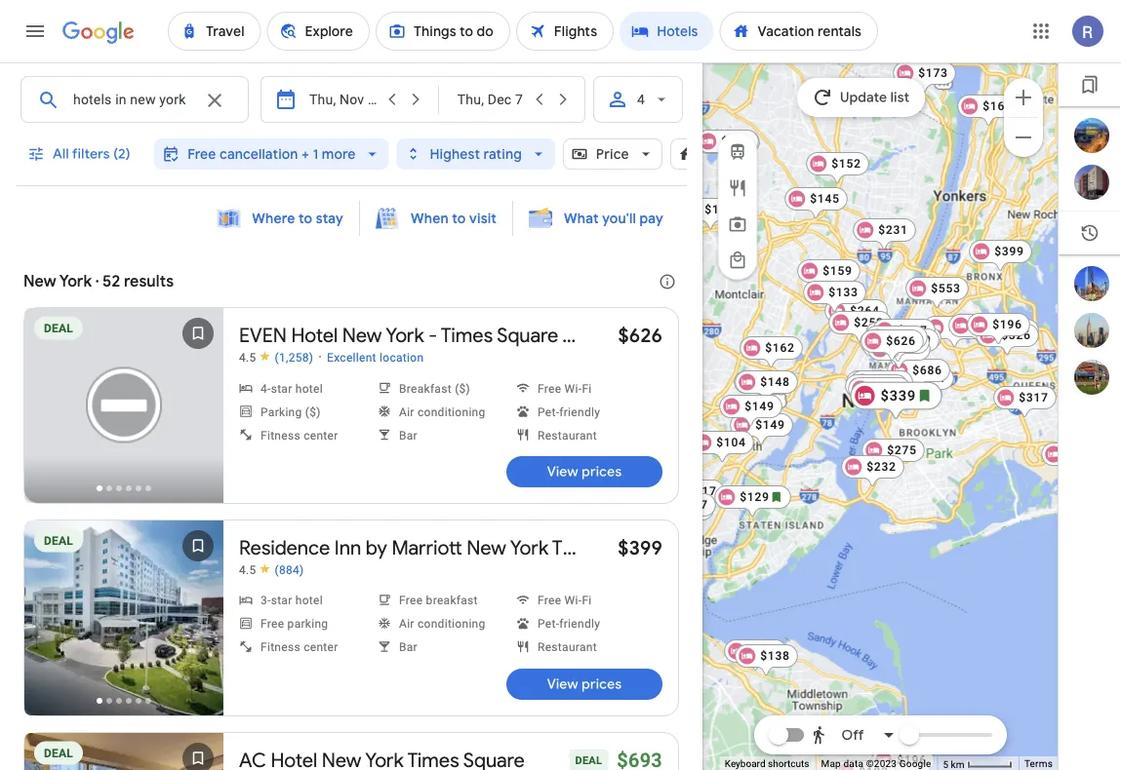 Task type: locate. For each thing, give the bounding box(es) containing it.
1 vertical spatial view prices button
[[506, 669, 663, 701]]

0 vertical spatial view prices button
[[506, 457, 663, 488]]

update list button
[[797, 78, 925, 117]]

0 vertical spatial 4.5
[[239, 351, 256, 364]]

1 list from the top
[[1059, 118, 1121, 200]]

(1,258)
[[275, 351, 313, 364]]

$411 link
[[891, 367, 954, 400]]

2 photos list from the top
[[24, 521, 223, 733]]

to inside 'button'
[[452, 210, 466, 227]]

view prices button
[[506, 457, 663, 488], [506, 669, 663, 701]]

$211 link
[[789, 718, 852, 751]]

$275
[[887, 444, 917, 458]]

1 vertical spatial photos list
[[24, 521, 223, 733]]

4.5 inside "4.5 out of 5 stars from 884 reviews" image
[[239, 563, 256, 577]]

$178 link
[[696, 130, 759, 163]]

$149 down $148
[[745, 400, 774, 414]]

(884)
[[275, 563, 304, 577]]

$129
[[740, 491, 770, 504]]

view prices link
[[506, 457, 663, 488], [506, 669, 663, 701]]

recently viewed image
[[1080, 223, 1100, 243]]

4.5 left (1,258)
[[239, 351, 256, 364]]

$173
[[918, 66, 948, 80]]

photos list
[[24, 308, 223, 520], [24, 521, 223, 733], [24, 734, 223, 771]]

free
[[187, 145, 216, 163]]

0 horizontal spatial $134 link
[[651, 498, 714, 531]]

$138
[[705, 203, 734, 217], [760, 650, 790, 663]]

$599 link
[[846, 371, 909, 404]]

1 view prices button from the top
[[506, 457, 663, 488]]

2 view prices link from the top
[[506, 669, 663, 701]]

$399 link
[[969, 240, 1032, 273], [618, 536, 663, 561]]

update list
[[840, 89, 909, 106]]

1 vertical spatial $159 link
[[734, 371, 797, 404]]

photo 1 image for $626
[[24, 308, 223, 503]]

4
[[637, 91, 645, 107]]

terms link
[[1024, 759, 1053, 770]]

$149 down $148 'link' at the right of the page
[[755, 419, 785, 432]]

2 photo 1 image from the top
[[24, 521, 223, 716]]

1 vertical spatial view prices link
[[506, 669, 663, 701]]

$135
[[722, 136, 752, 149]]

all filters (2)
[[53, 145, 130, 163]]

1 vertical spatial photo 1 image
[[24, 521, 223, 716]]

0 vertical spatial $149
[[745, 400, 774, 414]]

to
[[299, 210, 312, 227], [452, 210, 466, 227]]

1 horizontal spatial $399 link
[[969, 240, 1032, 273]]

$615 link
[[865, 326, 928, 359], [878, 327, 941, 360]]

$164
[[983, 100, 1013, 113]]

0 vertical spatial $159
[[823, 264, 853, 278]]

· excellent location
[[318, 349, 424, 365]]

0 vertical spatial $399 link
[[969, 240, 1032, 273]]

0 vertical spatial $196 link
[[967, 313, 1030, 346]]

4.5 inside 4.5 out of 5 stars from 1,258 reviews image
[[239, 351, 256, 364]]

1 photos list from the top
[[24, 308, 223, 520]]

$617 link
[[868, 338, 931, 371]]

$615
[[890, 331, 920, 344], [904, 332, 933, 345]]

1 vertical spatial $159
[[759, 376, 789, 389]]

list
[[1059, 118, 1121, 200], [1059, 266, 1121, 395]]

view for $399
[[547, 676, 578, 694]]

photo 1 image
[[24, 308, 223, 503], [24, 521, 223, 716], [24, 734, 223, 771]]

$196
[[993, 318, 1022, 332], [897, 754, 927, 768]]

$117
[[687, 485, 717, 499], [678, 499, 708, 512], [750, 645, 779, 659]]

1 photo 1 image from the top
[[24, 308, 223, 503]]

2 to from the left
[[452, 210, 466, 227]]

where to stay
[[252, 210, 343, 227]]

$149 for $149 link over $104
[[745, 400, 774, 414]]

1 vertical spatial $196 link
[[872, 749, 934, 771]]

to for stay
[[299, 210, 312, 227]]

$707 link
[[850, 371, 913, 404]]

1 horizontal spatial $159
[[823, 264, 853, 278]]

to inside button
[[299, 210, 312, 227]]

map
[[821, 759, 841, 770]]

york · 52
[[59, 272, 120, 292]]

0 horizontal spatial $399
[[618, 536, 663, 561]]

$298
[[1000, 328, 1030, 341]]

$162 link
[[740, 337, 803, 370]]

0 horizontal spatial $134
[[676, 502, 706, 516]]

$643 link
[[867, 331, 930, 364]]

all
[[53, 145, 69, 163]]

1 horizontal spatial to
[[452, 210, 466, 227]]

list for recently viewed element
[[1059, 266, 1121, 395]]

$626 link
[[618, 323, 663, 348], [861, 330, 924, 363], [867, 333, 930, 366]]

$159 down "$162" link
[[759, 376, 789, 389]]

2 4.5 from the top
[[239, 563, 256, 577]]

4.5 for (884)
[[239, 563, 256, 577]]

0 vertical spatial $134
[[1001, 327, 1031, 341]]

0 vertical spatial photo 1 image
[[24, 308, 223, 503]]

$178
[[721, 135, 751, 148]]

0 horizontal spatial $399 link
[[618, 536, 663, 561]]

$231
[[878, 223, 908, 237]]

0 vertical spatial $399
[[994, 245, 1024, 259]]

$148
[[760, 376, 790, 389]]

$115 link
[[792, 721, 854, 754]]

1 horizontal spatial $134
[[1001, 327, 1031, 341]]

$507
[[874, 382, 903, 396]]

save even hotel new york - times square south, an ihg hotel to collection image
[[175, 310, 221, 357]]

$138 down $135 link
[[705, 203, 734, 217]]

1 vertical spatial $149
[[755, 419, 785, 432]]

1 vertical spatial view prices
[[547, 676, 622, 694]]

keyboard shortcuts button
[[725, 758, 809, 771]]

0 horizontal spatial $196
[[897, 754, 927, 768]]

zoom in map image
[[1012, 86, 1035, 109]]

photos list for $399
[[24, 521, 223, 733]]

list right '$290' on the right top of page
[[1059, 266, 1121, 395]]

0 vertical spatial prices
[[582, 463, 622, 481]]

more
[[321, 145, 355, 163]]

stay
[[316, 210, 343, 227]]

0 horizontal spatial $159
[[759, 376, 789, 389]]

view prices for $399
[[547, 676, 622, 694]]

$290
[[1001, 324, 1031, 338]]

2 vertical spatial photos list
[[24, 734, 223, 771]]

0 horizontal spatial $159 link
[[734, 371, 797, 404]]

$159 up $133 on the top right of the page
[[823, 264, 853, 278]]

0 horizontal spatial $196 link
[[872, 749, 934, 771]]

2 prices from the top
[[582, 676, 622, 694]]

photo 1 image for $399
[[24, 521, 223, 716]]

1 horizontal spatial $196
[[993, 318, 1022, 332]]

prices for $399
[[582, 676, 622, 694]]

1 vertical spatial 4.5
[[239, 563, 256, 577]]

$134 link
[[976, 322, 1039, 355], [651, 498, 714, 531]]

$252 link
[[829, 311, 892, 344]]

keyboard
[[725, 759, 765, 770]]

Check-in text field
[[309, 77, 379, 122]]

$626
[[618, 323, 663, 348], [886, 335, 916, 348], [892, 338, 922, 351]]

what you'll pay button
[[517, 200, 675, 237]]

4.5 out of 5 stars from 1,258 reviews image
[[239, 350, 313, 365]]

$264
[[850, 304, 880, 318]]

$294
[[976, 320, 1006, 334]]

view prices link for $399
[[506, 669, 663, 701]]

3 photos list from the top
[[24, 734, 223, 771]]

2 list from the top
[[1059, 266, 1121, 395]]

keyboard shortcuts
[[725, 759, 809, 770]]

1 view from the top
[[547, 463, 578, 481]]

$138 up $211 link
[[760, 650, 790, 663]]

clear image
[[203, 89, 226, 112]]

saved items element
[[1059, 63, 1121, 106]]

$411
[[916, 372, 946, 385]]

0 vertical spatial list
[[1059, 118, 1121, 200]]

map data ©2023 google
[[821, 759, 931, 770]]

0 vertical spatial $138
[[705, 203, 734, 217]]

$693 link
[[864, 328, 927, 361]]

$138 link
[[679, 198, 742, 231], [735, 645, 798, 678]]

$232 link
[[841, 456, 904, 489]]

$173 link
[[893, 61, 956, 95]]

$196 link
[[967, 313, 1030, 346], [872, 749, 934, 771]]

view
[[547, 463, 578, 481], [547, 676, 578, 694]]

zoom out map image
[[1012, 126, 1035, 149]]

$527
[[888, 340, 918, 353]]

0 horizontal spatial to
[[299, 210, 312, 227]]

$617
[[893, 342, 923, 356]]

1 view prices from the top
[[547, 463, 622, 481]]

1 vertical spatial $138
[[760, 650, 790, 663]]

excellent location link
[[327, 350, 424, 365]]

1 vertical spatial $399 link
[[618, 536, 663, 561]]

off button
[[806, 712, 902, 759]]

2 vertical spatial photo 1 image
[[24, 734, 223, 771]]

0 vertical spatial view prices link
[[506, 457, 663, 488]]

$571
[[886, 335, 916, 348]]

0 vertical spatial view
[[547, 463, 578, 481]]

view prices
[[547, 463, 622, 481], [547, 676, 622, 694]]

back image
[[26, 599, 73, 646]]

view prices for $626
[[547, 463, 622, 481]]

$666
[[893, 328, 923, 341]]

1 view prices link from the top
[[506, 457, 663, 488]]

$317 link
[[994, 386, 1056, 420]]

4.5 left (884)
[[239, 563, 256, 577]]

2 view prices button from the top
[[506, 669, 663, 701]]

$159 for top $159 'link'
[[823, 264, 853, 278]]

1 vertical spatial list
[[1059, 266, 1121, 395]]

$138 link up $211 link
[[735, 645, 798, 678]]

1 vertical spatial prices
[[582, 676, 622, 694]]

0 vertical spatial view prices
[[547, 463, 622, 481]]

$138 link right pay
[[679, 198, 742, 231]]

$231 link
[[853, 219, 916, 252]]

(2)
[[113, 145, 130, 163]]

$553 link
[[906, 277, 969, 310]]

1 horizontal spatial $159 link
[[797, 260, 860, 293]]

4.5 for (1,258)
[[239, 351, 256, 364]]

2 view from the top
[[547, 676, 578, 694]]

learn more about these results image
[[644, 259, 691, 305]]

1 4.5 from the top
[[239, 351, 256, 364]]

$135 link
[[697, 131, 760, 164]]

$399 inside map "region"
[[994, 245, 1024, 259]]

$294 link
[[951, 315, 1014, 348]]

1 horizontal spatial $399
[[994, 245, 1024, 259]]

1 vertical spatial $399
[[618, 536, 663, 561]]

1 vertical spatial view
[[547, 676, 578, 694]]

1 horizontal spatial $134 link
[[976, 322, 1039, 355]]

$104
[[716, 436, 746, 450]]

filters form
[[16, 62, 826, 197]]

$159 link up $264 link
[[797, 260, 860, 293]]

view prices button for $399
[[506, 669, 663, 701]]

0 vertical spatial photos list
[[24, 308, 223, 520]]

1 vertical spatial $134 link
[[651, 498, 714, 531]]

1 vertical spatial $196
[[897, 754, 927, 768]]

1 vertical spatial $138 link
[[735, 645, 798, 678]]

$686
[[913, 364, 942, 378]]

to left visit
[[452, 210, 466, 227]]

1 to from the left
[[299, 210, 312, 227]]

1 horizontal spatial $138
[[760, 650, 790, 663]]

$164 link
[[957, 95, 1020, 128]]

3 photo 1 image from the top
[[24, 734, 223, 771]]

$159 link down "$162" link
[[734, 371, 797, 404]]

$636 link
[[870, 321, 933, 354]]

·
[[318, 349, 322, 365]]

list right zoom out map "image" at right
[[1059, 118, 1121, 200]]

deal
[[44, 321, 73, 335], [44, 534, 73, 548], [44, 747, 73, 761], [575, 755, 602, 767]]

list for saved items element
[[1059, 118, 1121, 200]]

to left stay
[[299, 210, 312, 227]]

1 prices from the top
[[582, 463, 622, 481]]

$571 link
[[861, 330, 924, 363]]

0 vertical spatial $196
[[993, 318, 1022, 332]]

2 view prices from the top
[[547, 676, 622, 694]]



Task type: describe. For each thing, give the bounding box(es) containing it.
$133 link
[[803, 281, 866, 314]]

©2023
[[866, 759, 897, 770]]

0 vertical spatial $134 link
[[976, 322, 1039, 355]]

$275 link
[[862, 439, 925, 472]]

$232
[[867, 461, 896, 474]]

main menu image
[[23, 20, 47, 43]]

$497
[[891, 327, 921, 341]]

1 vertical spatial $134
[[676, 502, 706, 516]]

$580
[[885, 336, 915, 349]]

price button
[[562, 131, 662, 178]]

price
[[596, 145, 629, 163]]

$700
[[875, 376, 905, 389]]

+
[[301, 145, 309, 163]]

4.5 out of 5 stars from 884 reviews image
[[239, 563, 304, 578]]

$145 link
[[785, 187, 848, 221]]

free cancellation + 1 more
[[187, 145, 355, 163]]

$507 link
[[848, 378, 911, 411]]

$152 link
[[806, 152, 869, 185]]

$693
[[889, 333, 919, 346]]

save ac hotel new york times square to collection image
[[175, 736, 221, 771]]

$700 link
[[850, 371, 913, 404]]

$737 link
[[873, 319, 935, 352]]

$679
[[902, 334, 932, 347]]

$339
[[881, 388, 916, 404]]

0 vertical spatial $159 link
[[797, 260, 860, 293]]

highest rating
[[429, 145, 521, 163]]

saved items image
[[1080, 75, 1100, 95]]

data
[[843, 759, 864, 770]]

when
[[411, 210, 449, 227]]

$159 for $159 'link' to the bottom
[[759, 376, 789, 389]]

$497 link
[[866, 322, 929, 355]]

$298 link
[[975, 323, 1038, 356]]

$149 link down $148 'link' at the right of the page
[[730, 414, 793, 447]]

$249
[[949, 321, 978, 335]]

when to visit button
[[364, 200, 508, 237]]

$686 link
[[887, 359, 950, 392]]

$580 link
[[860, 331, 923, 364]]

$149 for $149 link underneath $148 'link' at the right of the page
[[755, 419, 785, 432]]

to for visit
[[452, 210, 466, 227]]

$679 link
[[876, 329, 939, 362]]

new
[[23, 272, 56, 292]]

$643
[[892, 336, 922, 349]]

$326
[[1001, 329, 1031, 342]]

where
[[252, 210, 295, 227]]

$290 link
[[976, 319, 1039, 352]]

$264 link
[[825, 300, 888, 333]]

google
[[899, 759, 931, 770]]

Search for places, hotels and more text field
[[72, 77, 191, 122]]

filters
[[72, 145, 110, 163]]

$553
[[931, 282, 961, 296]]

0 vertical spatial $138 link
[[679, 198, 742, 231]]

0 horizontal spatial $138
[[705, 203, 734, 217]]

$666 link
[[868, 323, 931, 356]]

you'll
[[602, 210, 636, 227]]

pay
[[640, 210, 663, 227]]

what
[[564, 210, 599, 227]]

view for $626
[[547, 463, 578, 481]]

$152
[[832, 157, 861, 171]]

cancellation
[[219, 145, 298, 163]]

$257 link
[[949, 314, 1012, 347]]

map region
[[511, 0, 1121, 771]]

recently viewed element
[[1059, 212, 1121, 255]]

location
[[380, 351, 424, 364]]

$252
[[854, 316, 884, 330]]

next image
[[175, 599, 221, 646]]

1 horizontal spatial $196 link
[[967, 313, 1030, 346]]

$145
[[810, 192, 840, 206]]

$339 link
[[850, 382, 942, 422]]

prices for $626
[[582, 463, 622, 481]]

new york · 52 results
[[23, 272, 174, 292]]

$104 link
[[691, 431, 754, 464]]

Check-out text field
[[454, 77, 527, 122]]

$636
[[895, 326, 925, 340]]

all filters (2) button
[[16, 131, 146, 178]]

$317
[[1019, 391, 1049, 405]]

where to stay button
[[205, 200, 355, 237]]

what you'll pay
[[564, 210, 663, 227]]

$211
[[814, 723, 844, 737]]

$249 link
[[923, 316, 986, 349]]

$326 link
[[976, 324, 1039, 357]]

$737
[[898, 324, 928, 338]]

$527 link
[[863, 335, 926, 368]]

$162
[[765, 341, 795, 355]]

when to visit
[[411, 210, 497, 227]]

free cancellation + 1 more button
[[154, 131, 388, 178]]

view prices link for $626
[[506, 457, 663, 488]]

view prices button for $626
[[506, 457, 663, 488]]

photos list for $626
[[24, 308, 223, 520]]

update
[[840, 89, 887, 106]]

$149 link up $104
[[719, 395, 782, 428]]

save residence inn by marriott new york the bronx at metro center atrium to collection image
[[175, 523, 221, 570]]

$133
[[829, 286, 858, 300]]

$129 link
[[714, 486, 791, 519]]

highest rating button
[[396, 131, 555, 178]]



Task type: vqa. For each thing, say whether or not it's contained in the screenshot.
second the 'prices' from the top
yes



